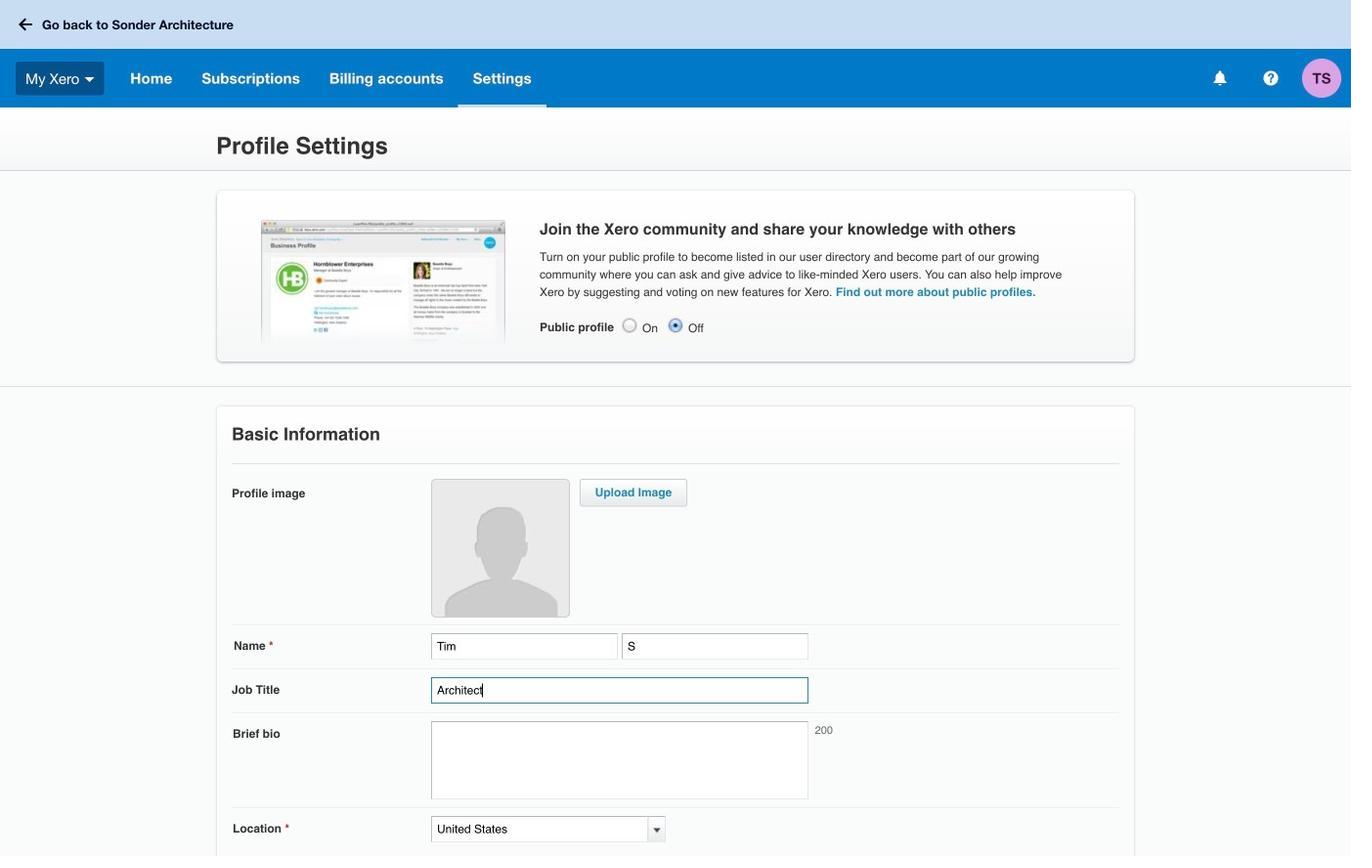 Task type: vqa. For each thing, say whether or not it's contained in the screenshot.
svg icon within MY XERO Popup Button
no



Task type: locate. For each thing, give the bounding box(es) containing it.
banner
[[0, 0, 1352, 108]]

None button
[[621, 317, 639, 334], [667, 317, 685, 334], [621, 317, 639, 334], [667, 317, 685, 334]]

0 horizontal spatial svg image
[[19, 18, 32, 31]]

1 horizontal spatial svg image
[[84, 77, 94, 82]]

None text field
[[431, 817, 649, 843]]

svg image
[[19, 18, 32, 31], [1264, 71, 1279, 86], [84, 77, 94, 82]]

svg image
[[1214, 71, 1227, 86]]

2 horizontal spatial svg image
[[1264, 71, 1279, 86]]

Last text field
[[622, 634, 809, 660]]

First text field
[[431, 634, 618, 660]]

None text field
[[431, 678, 809, 704], [431, 722, 809, 800], [431, 678, 809, 704], [431, 722, 809, 800]]



